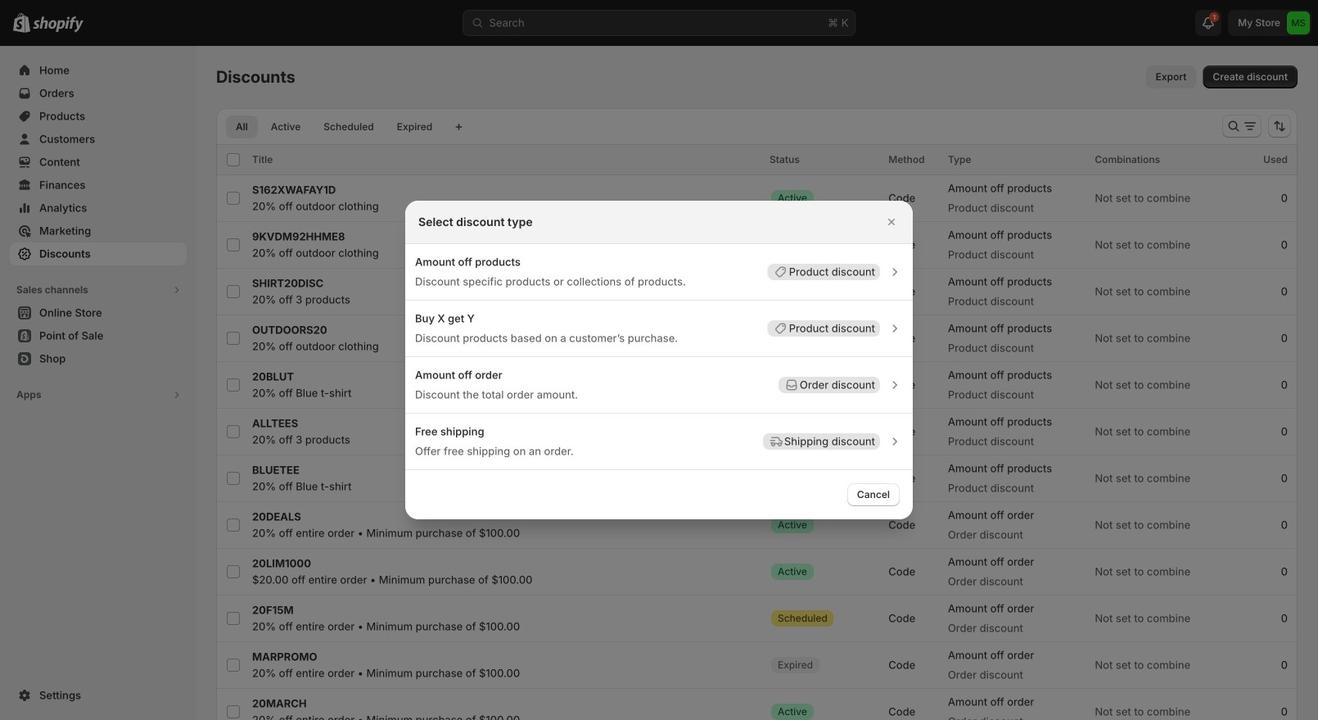 Task type: vqa. For each thing, say whether or not it's contained in the screenshot.
dialog
yes



Task type: describe. For each thing, give the bounding box(es) containing it.
shopify image
[[33, 16, 84, 33]]



Task type: locate. For each thing, give the bounding box(es) containing it.
dialog
[[0, 201, 1319, 519]]

tab list
[[223, 115, 446, 138]]



